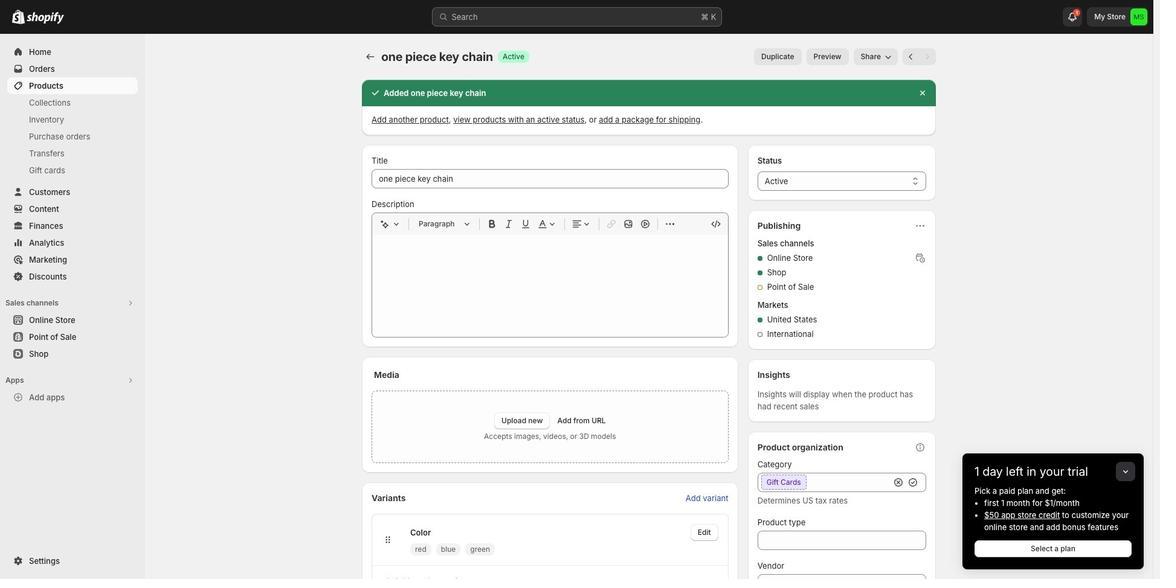 Task type: locate. For each thing, give the bounding box(es) containing it.
Gift Cards text field
[[758, 473, 890, 493]]

Short sleeve t-shirt text field
[[372, 169, 729, 189]]

shopify image
[[27, 12, 64, 24]]

None text field
[[758, 531, 927, 551], [758, 575, 927, 580], [758, 531, 927, 551], [758, 575, 927, 580]]

my store image
[[1131, 8, 1148, 25]]



Task type: describe. For each thing, give the bounding box(es) containing it.
shopify image
[[12, 10, 25, 24]]

next image
[[922, 51, 934, 63]]



Task type: vqa. For each thing, say whether or not it's contained in the screenshot.
first "Search collections" Text Box
no



